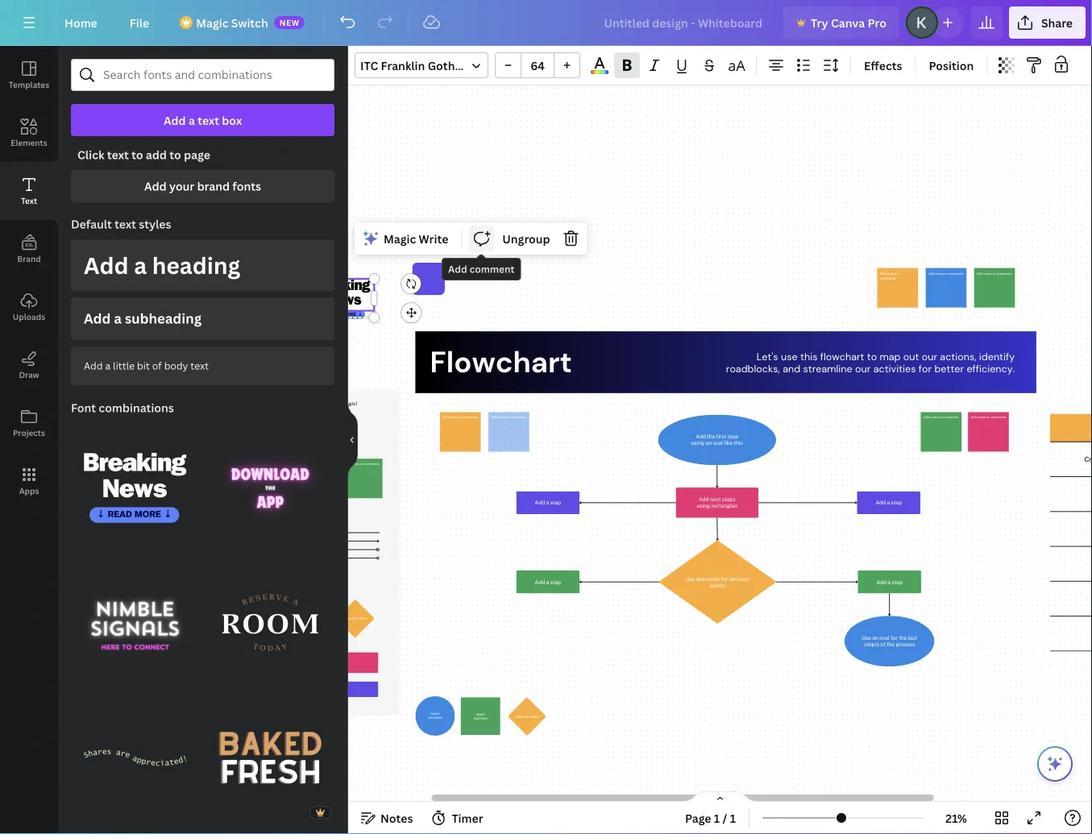Task type: describe. For each thing, give the bounding box(es) containing it.
magic for magic write
[[384, 231, 416, 246]]

bit
[[137, 359, 150, 372]]

try canva pro button
[[784, 6, 900, 39]]

add your brand fonts
[[144, 179, 261, 194]]

home
[[65, 15, 97, 30]]

add
[[146, 147, 167, 163]]

add for add your brand fonts
[[144, 179, 167, 194]]

streamline
[[804, 363, 853, 376]]

your
[[169, 179, 195, 194]]

switch
[[231, 15, 268, 30]]

templates button
[[0, 46, 58, 104]]

itc franklin gothic lt button
[[355, 52, 489, 78]]

add your brand fonts button
[[71, 170, 335, 202]]

uploads
[[13, 311, 45, 322]]

identify
[[980, 350, 1016, 363]]

click
[[77, 147, 104, 163]]

font combinations
[[71, 400, 174, 416]]

to for click text to add to page
[[170, 147, 181, 163]]

notes button
[[355, 806, 420, 831]]

uploads button
[[0, 278, 58, 336]]

body
[[164, 359, 188, 372]]

magic write button
[[358, 226, 455, 252]]

efficiency.
[[967, 363, 1016, 376]]

timer button
[[426, 806, 490, 831]]

default text styles
[[71, 217, 171, 232]]

projects
[[13, 427, 45, 438]]

– – number field
[[527, 58, 549, 73]]

this
[[801, 350, 818, 363]]

roadblocks,
[[726, 363, 781, 376]]

add comment
[[448, 263, 515, 276]]

notes
[[381, 811, 413, 826]]

brand
[[17, 253, 41, 264]]

elements button
[[0, 104, 58, 162]]

little
[[113, 359, 135, 372]]

fonts
[[233, 179, 261, 194]]

of
[[152, 359, 162, 372]]

position
[[929, 58, 974, 73]]

activities
[[874, 363, 917, 376]]

magic write
[[384, 231, 449, 246]]

text button
[[0, 162, 58, 220]]

magic for magic switch
[[196, 15, 229, 30]]

ungroup
[[503, 231, 550, 246]]

draw button
[[0, 336, 58, 394]]

magic switch
[[196, 15, 268, 30]]

new
[[280, 17, 300, 28]]

a for little
[[105, 359, 111, 372]]

Design title text field
[[592, 6, 777, 39]]

flowchart
[[821, 350, 865, 363]]

more
[[342, 312, 357, 317]]

side panel tab list
[[0, 46, 58, 511]]

0 horizontal spatial to
[[132, 147, 143, 163]]

add for add a heading
[[84, 250, 129, 281]]

breaking
[[313, 281, 370, 295]]

add a text box
[[164, 113, 242, 128]]

box
[[222, 113, 242, 128]]

text
[[21, 195, 37, 206]]

add for add a subheading
[[84, 309, 111, 328]]

itc
[[360, 58, 378, 73]]

Search fonts and combinations search field
[[103, 60, 302, 90]]

show pages image
[[682, 791, 759, 804]]

let's use this flowchart to map out our actions, identify roadblocks, and streamline our activities for better efficiency.
[[726, 350, 1016, 376]]

styles
[[139, 217, 171, 232]]

/
[[723, 811, 728, 826]]

add a subheading
[[84, 309, 202, 328]]

text right click on the top of page
[[107, 147, 129, 163]]

itc franklin gothic lt
[[360, 58, 479, 73]]

add a little bit of body text
[[84, 359, 209, 372]]

share button
[[1010, 6, 1086, 39]]

1 ↓ from the left
[[321, 312, 325, 317]]

position button
[[923, 52, 981, 78]]



Task type: vqa. For each thing, say whether or not it's contained in the screenshot.
Sort by button at top right
no



Task type: locate. For each thing, give the bounding box(es) containing it.
projects button
[[0, 394, 58, 452]]

add a little bit of body text button
[[71, 347, 335, 385]]

canva
[[831, 15, 866, 30]]

add a heading button
[[71, 240, 335, 291]]

pro
[[868, 15, 887, 30]]

add a heading
[[84, 250, 241, 281]]

try
[[811, 15, 829, 30]]

ungroup button
[[496, 226, 557, 252]]

file button
[[117, 6, 162, 39]]

brand
[[197, 179, 230, 194]]

↓ read more ↓
[[321, 312, 363, 317]]

page
[[184, 147, 210, 163]]

page 1 / 1
[[686, 811, 736, 826]]

a for text
[[189, 113, 195, 128]]

write
[[419, 231, 449, 246]]

add
[[164, 113, 186, 128], [144, 179, 167, 194], [84, 250, 129, 281], [448, 263, 468, 276], [84, 309, 111, 328], [84, 359, 103, 372]]

home link
[[52, 6, 110, 39]]

↓ right more
[[358, 312, 363, 317]]

to left add in the top of the page
[[132, 147, 143, 163]]

1 left "/"
[[714, 811, 720, 826]]

text left styles
[[115, 217, 136, 232]]

click text to add to page
[[77, 147, 210, 163]]

our right "out"
[[922, 350, 938, 363]]

try canva pro
[[811, 15, 887, 30]]

to inside let's use this flowchart to map out our actions, identify roadblocks, and streamline our activities for better efficiency.
[[868, 350, 878, 363]]

a left little
[[105, 359, 111, 372]]

out
[[904, 350, 920, 363]]

and
[[783, 363, 801, 376]]

page
[[686, 811, 712, 826]]

text left the box
[[198, 113, 219, 128]]

apps
[[19, 486, 39, 496]]

1 horizontal spatial to
[[170, 147, 181, 163]]

add left little
[[84, 359, 103, 372]]

1 1 from the left
[[714, 811, 720, 826]]

magic left switch
[[196, 15, 229, 30]]

apps button
[[0, 452, 58, 511]]

0 horizontal spatial 1
[[714, 811, 720, 826]]

timer
[[452, 811, 484, 826]]

hide image
[[348, 402, 358, 479]]

2 ↓ from the left
[[358, 312, 363, 317]]

add a subheading button
[[71, 298, 335, 340]]

add for add a text box
[[164, 113, 186, 128]]

1 right "/"
[[730, 811, 736, 826]]

share
[[1042, 15, 1073, 30]]

add left comment
[[448, 263, 468, 276]]

let's
[[757, 350, 779, 363]]

a inside add a text box button
[[189, 113, 195, 128]]

use
[[781, 350, 798, 363]]

add left subheading
[[84, 309, 111, 328]]

add for add a little bit of body text
[[84, 359, 103, 372]]

a inside add a heading button
[[134, 250, 147, 281]]

heading
[[152, 250, 241, 281]]

our
[[922, 350, 938, 363], [856, 363, 871, 376]]

2 horizontal spatial to
[[868, 350, 878, 363]]

add up add in the top of the page
[[164, 113, 186, 128]]

effects button
[[858, 52, 909, 78]]

map
[[880, 350, 901, 363]]

effects
[[865, 58, 903, 73]]

lt
[[467, 58, 479, 73]]

21%
[[946, 811, 968, 826]]

add left your
[[144, 179, 167, 194]]

draw
[[19, 369, 39, 380]]

text right body
[[191, 359, 209, 372]]

↓ left read
[[321, 312, 325, 317]]

magic left write
[[384, 231, 416, 246]]

our left map
[[856, 363, 871, 376]]

↓
[[321, 312, 325, 317], [358, 312, 363, 317]]

color range image
[[591, 70, 609, 74]]

a inside add a subheading button
[[114, 309, 122, 328]]

canva assistant image
[[1046, 755, 1065, 774]]

2 1 from the left
[[730, 811, 736, 826]]

elements
[[11, 137, 47, 148]]

magic inside button
[[384, 231, 416, 246]]

text inside add a little bit of body text "button"
[[191, 359, 209, 372]]

franklin
[[381, 58, 425, 73]]

1 horizontal spatial magic
[[384, 231, 416, 246]]

a for subheading
[[114, 309, 122, 328]]

magic inside the main menu bar
[[196, 15, 229, 30]]

to for let's use this flowchart to map out our actions, identify roadblocks, and streamline our activities for better efficiency.
[[868, 350, 878, 363]]

1
[[714, 811, 720, 826], [730, 811, 736, 826]]

0 horizontal spatial ↓
[[321, 312, 325, 317]]

news
[[325, 295, 361, 310]]

to left map
[[868, 350, 878, 363]]

a left subheading
[[114, 309, 122, 328]]

gothic
[[428, 58, 465, 73]]

templates
[[9, 79, 49, 90]]

to
[[132, 147, 143, 163], [170, 147, 181, 163], [868, 350, 878, 363]]

subheading
[[125, 309, 202, 328]]

text inside add a text box button
[[198, 113, 219, 128]]

comment
[[470, 263, 515, 276]]

combinations
[[99, 400, 174, 416]]

add inside "button"
[[84, 359, 103, 372]]

group
[[495, 52, 581, 78], [206, 694, 335, 823], [71, 820, 200, 835], [206, 820, 335, 835]]

a up page
[[189, 113, 195, 128]]

0 horizontal spatial magic
[[196, 15, 229, 30]]

1 horizontal spatial ↓
[[358, 312, 363, 317]]

0 vertical spatial magic
[[196, 15, 229, 30]]

to right add in the top of the page
[[170, 147, 181, 163]]

add for add comment
[[448, 263, 468, 276]]

1 horizontal spatial our
[[922, 350, 938, 363]]

better
[[935, 363, 965, 376]]

a inside add a little bit of body text "button"
[[105, 359, 111, 372]]

brand button
[[0, 220, 58, 278]]

1 horizontal spatial 1
[[730, 811, 736, 826]]

cre
[[1085, 456, 1093, 464]]

a for heading
[[134, 250, 147, 281]]

font
[[71, 400, 96, 416]]

file
[[130, 15, 149, 30]]

magic
[[196, 15, 229, 30], [384, 231, 416, 246]]

0 horizontal spatial our
[[856, 363, 871, 376]]

text
[[198, 113, 219, 128], [107, 147, 129, 163], [115, 217, 136, 232], [191, 359, 209, 372]]

a down styles
[[134, 250, 147, 281]]

for
[[919, 363, 932, 376]]

main menu bar
[[0, 0, 1093, 46]]

add down the 'default'
[[84, 250, 129, 281]]

default
[[71, 217, 112, 232]]

1 vertical spatial magic
[[384, 231, 416, 246]]

actions,
[[941, 350, 977, 363]]

add a text box button
[[71, 104, 335, 136]]



